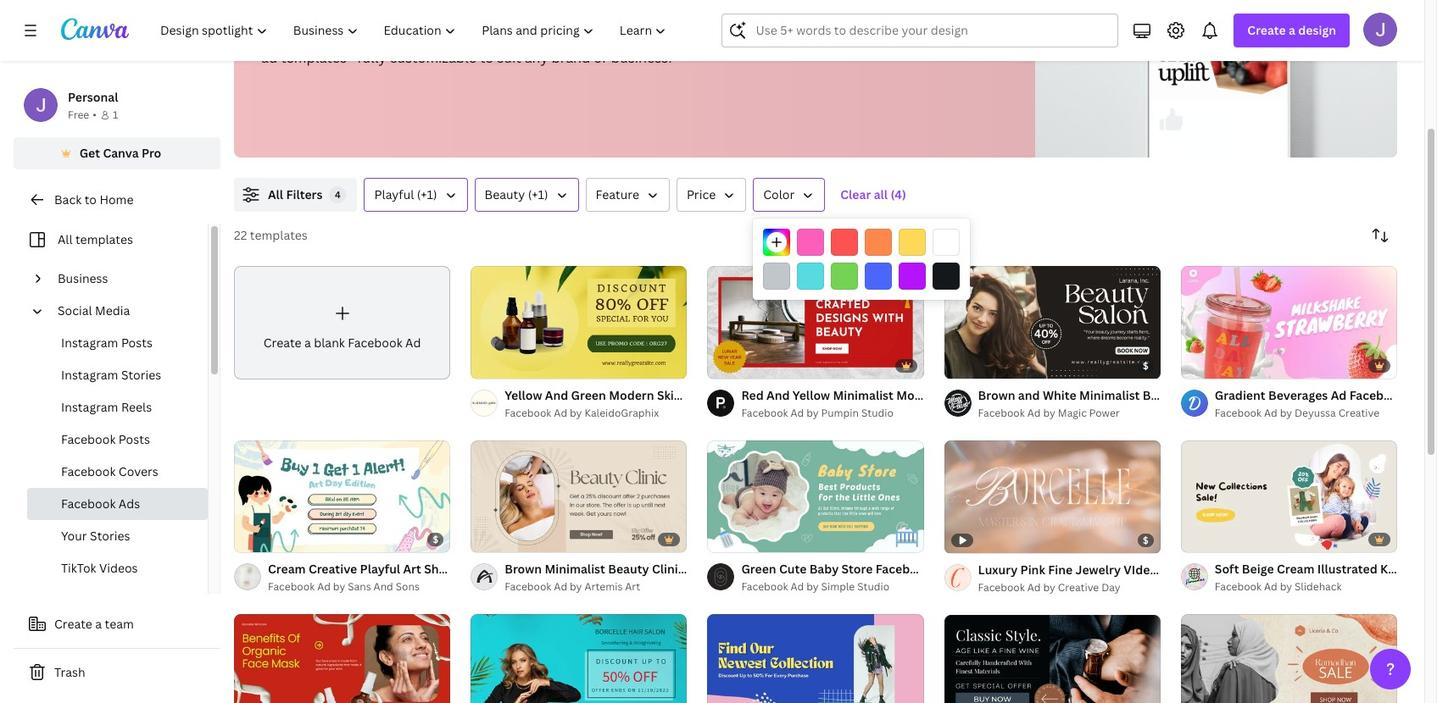Task type: locate. For each thing, give the bounding box(es) containing it.
0 vertical spatial create
[[1248, 22, 1286, 38]]

by inside gradient beverages ad facebook ad facebook ad by deyussa creative
[[1280, 406, 1292, 420]]

0 horizontal spatial modern
[[609, 387, 654, 403]]

#55dbe0 image
[[797, 263, 824, 290], [797, 263, 824, 290]]

facebook ad by simple studio link
[[741, 579, 924, 596]]

green up "facebook ad by kaleidographix" link
[[571, 387, 606, 403]]

all down back
[[58, 231, 73, 248]]

0 vertical spatial creative
[[1339, 406, 1380, 420]]

your
[[61, 528, 87, 544]]

brown for brown minimalist beauty clinic facebook ad
[[505, 562, 542, 578]]

1 vertical spatial beauty
[[1143, 387, 1184, 403]]

1 vertical spatial brand
[[551, 48, 590, 67]]

by left the artemis
[[570, 580, 582, 595]]

studio down store
[[857, 580, 890, 595]]

0 vertical spatial brown
[[978, 387, 1015, 403]]

#15181b image
[[933, 263, 960, 290], [933, 263, 960, 290]]

templates down back to home
[[75, 231, 133, 248]]

and inside yellow and green modern skincare discount facebook ad facebook ad by kaleidographix
[[545, 387, 568, 403]]

filters
[[286, 187, 323, 203]]

1 vertical spatial brown
[[505, 562, 542, 578]]

0 vertical spatial a
[[1289, 22, 1296, 38]]

0 horizontal spatial all
[[58, 231, 73, 248]]

yellow and green modern skincare discount facebook ad image
[[471, 266, 687, 379]]

beauty
[[485, 187, 525, 203], [1143, 387, 1184, 403], [608, 562, 649, 578]]

brown
[[978, 387, 1015, 403], [505, 562, 542, 578]]

1 vertical spatial posts
[[119, 432, 150, 448]]

minimalist inside brown and white minimalist beauty salon facebook ad facebook ad by magic power
[[1079, 387, 1140, 403]]

shop
[[424, 561, 454, 578]]

to left the the
[[457, 26, 471, 45]]

1 facebook ad templates image from the left
[[1036, 0, 1397, 158]]

1 horizontal spatial modern
[[896, 387, 942, 403]]

create inside button
[[54, 616, 92, 633]]

brown minimalist beauty clinic facebook ad facebook ad by artemis art
[[505, 562, 761, 595]]

#74d353 image
[[831, 263, 858, 290], [831, 263, 858, 290]]

by
[[570, 406, 582, 420], [807, 406, 819, 420], [1043, 406, 1055, 420], [1280, 406, 1292, 420], [333, 580, 345, 595], [570, 580, 582, 595], [807, 580, 819, 595], [1280, 580, 1292, 595], [1043, 581, 1055, 595]]

0 vertical spatial all
[[268, 187, 283, 203]]

clear all (4) button
[[832, 178, 915, 212]]

by down fine on the bottom right
[[1043, 581, 1055, 595]]

brown inside brown minimalist beauty clinic facebook ad facebook ad by artemis art
[[505, 562, 542, 578]]

None search field
[[722, 14, 1119, 47]]

color
[[763, 187, 795, 203]]

1 vertical spatial a
[[304, 335, 311, 351]]

1 vertical spatial and
[[1018, 387, 1040, 403]]

by down "beverages" at the right bottom of the page
[[1280, 406, 1292, 420]]

and inside red and yellow minimalist modern product sale facebook ad facebook ad by pumpin studio
[[766, 387, 790, 403]]

facebook ad by slidehack
[[1215, 580, 1342, 595]]

2 horizontal spatial a
[[1289, 22, 1296, 38]]

stories up videos
[[90, 528, 130, 544]]

2 (+1) from the left
[[528, 187, 548, 203]]

all for all templates
[[58, 231, 73, 248]]

0 horizontal spatial and
[[369, 26, 394, 45]]

by down "baby" on the bottom of page
[[807, 580, 819, 595]]

design
[[1298, 22, 1336, 38]]

instagram for instagram stories
[[61, 367, 118, 383]]

and left business
[[369, 26, 394, 45]]

0 horizontal spatial art
[[403, 561, 421, 578]]

to down the the
[[480, 48, 494, 67]]

brown and white minimalist beauty salon facebook ad link
[[978, 386, 1296, 405]]

1 horizontal spatial minimalist
[[833, 387, 894, 403]]

and
[[369, 26, 394, 45], [1018, 387, 1040, 403]]

22 templates
[[234, 227, 308, 243]]

back to home link
[[14, 183, 220, 217]]

create left design
[[1248, 22, 1286, 38]]

business link
[[51, 263, 198, 295]]

minimalist inside brown minimalist beauty clinic facebook ad facebook ad by artemis art
[[545, 562, 605, 578]]

1 horizontal spatial creative
[[1058, 581, 1099, 595]]

instagram down social media
[[61, 335, 118, 351]]

create for create a blank facebook ad
[[263, 335, 301, 351]]

playful inside cream creative playful art shop promo event facebook ad facebook ad by sans and sons
[[360, 561, 400, 578]]

minimalist up the pumpin
[[833, 387, 894, 403]]

0 horizontal spatial (+1)
[[417, 187, 437, 203]]

2 horizontal spatial creative
[[1339, 406, 1380, 420]]

art inside brown minimalist beauty clinic facebook ad facebook ad by artemis art
[[625, 580, 640, 595]]

0 horizontal spatial brown
[[505, 562, 542, 578]]

instagram for instagram posts
[[61, 335, 118, 351]]

get canva pro
[[79, 145, 161, 161]]

1 yellow from the left
[[505, 387, 542, 403]]

brown for brown and white minimalist beauty salon facebook ad
[[978, 387, 1015, 403]]

1 (+1) from the left
[[417, 187, 437, 203]]

brown inside brown and white minimalist beauty salon facebook ad facebook ad by magic power
[[978, 387, 1015, 403]]

and left white at the bottom of the page
[[1018, 387, 1040, 403]]

2 instagram from the top
[[61, 367, 118, 383]]

posts down social media link at top
[[121, 335, 153, 351]]

gradient
[[1215, 387, 1266, 403]]

0 vertical spatial stories
[[121, 367, 161, 383]]

2 vertical spatial beauty
[[608, 562, 649, 578]]

and inside cream creative playful art shop promo event facebook ad facebook ad by sans and sons
[[374, 580, 393, 595]]

1 horizontal spatial brand
[[551, 48, 590, 67]]

modern up kaleidographix
[[609, 387, 654, 403]]

1 modern from the left
[[609, 387, 654, 403]]

customizable
[[390, 48, 476, 67]]

2 horizontal spatial and
[[766, 387, 790, 403]]

playful right 4 filter options selected 'element'
[[374, 187, 414, 203]]

0 horizontal spatial to
[[84, 192, 97, 208]]

1 horizontal spatial beauty
[[608, 562, 649, 578]]

modern left product on the right bottom
[[896, 387, 942, 403]]

business!
[[611, 48, 672, 67]]

create a blank facebook ad link
[[234, 266, 450, 379]]

2 vertical spatial a
[[95, 616, 102, 633]]

by inside brown and white minimalist beauty salon facebook ad facebook ad by magic power
[[1043, 406, 1055, 420]]

all left filters
[[268, 187, 283, 203]]

2 modern from the left
[[896, 387, 942, 403]]

0 vertical spatial to
[[457, 26, 471, 45]]

minimalist inside red and yellow minimalist modern product sale facebook ad facebook ad by pumpin studio
[[833, 387, 894, 403]]

green left cute
[[741, 562, 776, 578]]

art inside cream creative playful art shop promo event facebook ad facebook ad by sans and sons
[[403, 561, 421, 578]]

cream creative playful art shop promo event facebook ad image
[[234, 440, 450, 553]]

a inside dropdown button
[[1289, 22, 1296, 38]]

#fd5ebb image
[[797, 229, 824, 256]]

a inside 'link'
[[304, 335, 311, 351]]

by left sans
[[333, 580, 345, 595]]

instagram up instagram reels
[[61, 367, 118, 383]]

templates for 22 templates
[[250, 227, 308, 243]]

event
[[498, 561, 531, 578]]

creative down gradient beverages ad facebook ad link
[[1339, 406, 1380, 420]]

and right red
[[766, 387, 790, 403]]

#c1c6cb image
[[763, 263, 790, 290], [763, 263, 790, 290]]

0 horizontal spatial beauty
[[485, 187, 525, 203]]

#4a66fb image
[[865, 263, 892, 290], [865, 263, 892, 290]]

your stories link
[[27, 521, 208, 553]]

by inside red and yellow minimalist modern product sale facebook ad facebook ad by pumpin studio
[[807, 406, 819, 420]]

a left team
[[95, 616, 102, 633]]

create inside dropdown button
[[1248, 22, 1286, 38]]

4
[[335, 188, 341, 201]]

0 vertical spatial green
[[571, 387, 606, 403]]

art up sons
[[403, 561, 421, 578]]

top level navigation element
[[149, 14, 681, 47]]

#fed958 image
[[899, 229, 926, 256]]

by inside yellow and green modern skincare discount facebook ad facebook ad by kaleidographix
[[570, 406, 582, 420]]

clear all (4)
[[840, 187, 906, 203]]

1 instagram from the top
[[61, 335, 118, 351]]

create a team button
[[14, 608, 220, 642]]

yellow up facebook ad by pumpin studio "link" at the bottom
[[793, 387, 830, 403]]

fine
[[1048, 562, 1073, 578]]

power
[[1089, 406, 1120, 420]]

a left blank
[[304, 335, 311, 351]]

1 horizontal spatial templates
[[250, 227, 308, 243]]

beauty inside brown minimalist beauty clinic facebook ad facebook ad by artemis art
[[608, 562, 649, 578]]

0 vertical spatial posts
[[121, 335, 153, 351]]

magic
[[1058, 406, 1087, 420]]

0 horizontal spatial templates
[[75, 231, 133, 248]]

creative up sans
[[309, 561, 357, 578]]

gradient beverages ad facebook ad image
[[1181, 266, 1397, 379]]

2 horizontal spatial create
[[1248, 22, 1286, 38]]

minimalist up "power"
[[1079, 387, 1140, 403]]

studio inside red and yellow minimalist modern product sale facebook ad facebook ad by pumpin studio
[[861, 406, 894, 420]]

0 horizontal spatial create
[[54, 616, 92, 633]]

(+1)
[[417, 187, 437, 203], [528, 187, 548, 203]]

0 vertical spatial and
[[369, 26, 394, 45]]

trash link
[[14, 656, 220, 690]]

1 vertical spatial art
[[625, 580, 640, 595]]

1 horizontal spatial art
[[625, 580, 640, 595]]

green inside yellow and green modern skincare discount facebook ad facebook ad by kaleidographix
[[571, 387, 606, 403]]

brown left white at the bottom of the page
[[978, 387, 1015, 403]]

by down white at the bottom of the page
[[1043, 406, 1055, 420]]

1 horizontal spatial create
[[263, 335, 301, 351]]

1 horizontal spatial and
[[545, 387, 568, 403]]

green inside the green cute baby store facebook ads facebook ad by simple studio
[[741, 562, 776, 578]]

team
[[105, 616, 134, 633]]

minimalist
[[833, 387, 894, 403], [1079, 387, 1140, 403], [545, 562, 605, 578]]

0 vertical spatial art
[[403, 561, 421, 578]]

0 vertical spatial beauty
[[485, 187, 525, 203]]

0 vertical spatial playful
[[374, 187, 414, 203]]

posts down reels
[[119, 432, 150, 448]]

1 horizontal spatial all
[[268, 187, 283, 203]]

and up "facebook ad by kaleidographix" link
[[545, 387, 568, 403]]

salon
[[1187, 387, 1219, 403]]

facebook ad templates image
[[1036, 0, 1397, 158], [1150, 0, 1288, 100]]

studio right the pumpin
[[861, 406, 894, 420]]

and for red
[[766, 387, 790, 403]]

brand down with
[[551, 48, 590, 67]]

yellow inside yellow and green modern skincare discount facebook ad facebook ad by kaleidographix
[[505, 387, 542, 403]]

white
[[1043, 387, 1076, 403]]

instagram inside instagram stories link
[[61, 367, 118, 383]]

1 horizontal spatial and
[[1018, 387, 1040, 403]]

facebook posts link
[[27, 424, 208, 456]]

studio
[[861, 406, 894, 420], [857, 580, 890, 595]]

a inside button
[[95, 616, 102, 633]]

sans
[[348, 580, 371, 595]]

1 vertical spatial to
[[480, 48, 494, 67]]

creative
[[1339, 406, 1380, 420], [309, 561, 357, 578], [1058, 581, 1099, 595]]

playful up sans
[[360, 561, 400, 578]]

baby
[[809, 562, 839, 578]]

#fe884c image
[[865, 229, 892, 256]]

cream creative playful art shop promo event facebook ad link
[[268, 561, 608, 579]]

#ffffff image
[[933, 229, 960, 256], [933, 229, 960, 256]]

2 vertical spatial create
[[54, 616, 92, 633]]

instagram for instagram reels
[[61, 399, 118, 415]]

instagram reels
[[61, 399, 152, 415]]

instagram stories link
[[27, 359, 208, 392]]

create left team
[[54, 616, 92, 633]]

home
[[100, 192, 134, 208]]

playful inside button
[[374, 187, 414, 203]]

tiktok videos link
[[27, 553, 208, 585]]

instagram up facebook posts
[[61, 399, 118, 415]]

0 horizontal spatial a
[[95, 616, 102, 633]]

3 instagram from the top
[[61, 399, 118, 415]]

blue pink modern newest collection facebook ad image
[[707, 615, 924, 704]]

1 vertical spatial playful
[[360, 561, 400, 578]]

playful
[[374, 187, 414, 203], [360, 561, 400, 578]]

orange and beige playful modern ramadhan sale facebook ad image
[[1181, 615, 1397, 704]]

0 vertical spatial brand
[[327, 26, 366, 45]]

templates right 22
[[250, 227, 308, 243]]

2 horizontal spatial minimalist
[[1079, 387, 1140, 403]]

2 vertical spatial instagram
[[61, 399, 118, 415]]

1 vertical spatial stories
[[90, 528, 130, 544]]

promo
[[457, 561, 495, 578]]

instagram inside instagram reels link
[[61, 399, 118, 415]]

art down 'brown minimalist beauty clinic facebook ad' "link"
[[625, 580, 640, 595]]

facebook inside 'link'
[[348, 335, 402, 351]]

0 horizontal spatial minimalist
[[545, 562, 605, 578]]

create left blank
[[263, 335, 301, 351]]

$ for shop
[[433, 534, 439, 546]]

ad
[[405, 335, 421, 351], [822, 387, 838, 403], [1079, 387, 1095, 403], [1280, 387, 1296, 403], [1331, 387, 1347, 403], [1408, 387, 1424, 403], [554, 406, 567, 420], [791, 406, 804, 420], [1027, 406, 1041, 420], [1264, 406, 1277, 420], [592, 561, 608, 578], [746, 562, 761, 578], [1218, 562, 1234, 578], [317, 580, 331, 595], [554, 580, 567, 595], [791, 580, 804, 595], [1264, 580, 1277, 595], [1027, 581, 1041, 595]]

1 vertical spatial green
[[741, 562, 776, 578]]

facebook ads
[[61, 496, 140, 512]]

$ for beauty
[[1143, 359, 1149, 372]]

beauty inside brown and white minimalist beauty salon facebook ad facebook ad by magic power
[[1143, 387, 1184, 403]]

1 vertical spatial all
[[58, 231, 73, 248]]

facebook ad by creative day link
[[978, 580, 1161, 597]]

#fd5152 image
[[831, 229, 858, 256], [831, 229, 858, 256]]

2 yellow from the left
[[793, 387, 830, 403]]

minimalist up facebook ad by artemis art link
[[545, 562, 605, 578]]

$ for video
[[1143, 534, 1149, 547]]

brown minimalist beauty clinic facebook ad link
[[505, 561, 761, 579]]

brand up the templates—fully
[[327, 26, 366, 45]]

0 vertical spatial studio
[[861, 406, 894, 420]]

modern inside yellow and green modern skincare discount facebook ad facebook ad by kaleidographix
[[609, 387, 654, 403]]

artemis
[[584, 580, 623, 595]]

0 horizontal spatial creative
[[309, 561, 357, 578]]

modern inside red and yellow minimalist modern product sale facebook ad facebook ad by pumpin studio
[[896, 387, 942, 403]]

$ up brown and white minimalist beauty salon facebook ad link
[[1143, 359, 1149, 372]]

$ up "video"
[[1143, 534, 1149, 547]]

1 vertical spatial studio
[[857, 580, 890, 595]]

1 vertical spatial creative
[[309, 561, 357, 578]]

0 vertical spatial instagram
[[61, 335, 118, 351]]

day
[[1102, 581, 1121, 595]]

1 horizontal spatial (+1)
[[528, 187, 548, 203]]

social media
[[58, 303, 130, 319]]

by left kaleidographix
[[570, 406, 582, 420]]

(+1) inside playful (+1) button
[[417, 187, 437, 203]]

minimalist for white
[[1079, 387, 1140, 403]]

and right sans
[[374, 580, 393, 595]]

brown right promo
[[505, 562, 542, 578]]

0 horizontal spatial ads
[[119, 496, 140, 512]]

Sort by button
[[1363, 219, 1397, 253]]

•
[[93, 108, 97, 122]]

color button
[[753, 178, 825, 212]]

a left design
[[1289, 22, 1296, 38]]

by inside cream creative playful art shop promo event facebook ad facebook ad by sans and sons
[[333, 580, 345, 595]]

ads
[[119, 496, 140, 512], [934, 562, 956, 578]]

red and yellow minimalist modern product sale facebook ad image
[[707, 266, 924, 379]]

0 horizontal spatial brand
[[327, 26, 366, 45]]

#fd5ebb image
[[797, 229, 824, 256]]

2 horizontal spatial beauty
[[1143, 387, 1184, 403]]

1 vertical spatial create
[[263, 335, 301, 351]]

posts for instagram posts
[[121, 335, 153, 351]]

(+1) inside 'beauty (+1)' button
[[528, 187, 548, 203]]

all
[[268, 187, 283, 203], [58, 231, 73, 248]]

1 horizontal spatial green
[[741, 562, 776, 578]]

1 vertical spatial ads
[[934, 562, 956, 578]]

cyan modern hair salon facebook ad image
[[471, 615, 687, 704]]

brown and white minimalist beauty salon facebook ad facebook ad by magic power
[[978, 387, 1296, 420]]

Search search field
[[756, 14, 1108, 47]]

ads left the luxury
[[934, 562, 956, 578]]

0 horizontal spatial and
[[374, 580, 393, 595]]

1 horizontal spatial ads
[[934, 562, 956, 578]]

1 horizontal spatial yellow
[[793, 387, 830, 403]]

green cute baby store facebook ads image
[[707, 440, 924, 553]]

1 vertical spatial instagram
[[61, 367, 118, 383]]

instagram
[[61, 335, 118, 351], [61, 367, 118, 383], [61, 399, 118, 415]]

luxury pink fine jewelry video facebook ad facebook ad by creative day
[[978, 562, 1234, 595]]

ads down covers
[[119, 496, 140, 512]]

stories up reels
[[121, 367, 161, 383]]

1 horizontal spatial brown
[[978, 387, 1015, 403]]

create inside 'link'
[[263, 335, 301, 351]]

studio inside the green cute baby store facebook ads facebook ad by simple studio
[[857, 580, 890, 595]]

2 vertical spatial creative
[[1058, 581, 1099, 595]]

minimalist for yellow
[[833, 387, 894, 403]]

by left the pumpin
[[807, 406, 819, 420]]

2 vertical spatial to
[[84, 192, 97, 208]]

by inside brown minimalist beauty clinic facebook ad facebook ad by artemis art
[[570, 580, 582, 595]]

yellow up "facebook ad by kaleidographix" link
[[505, 387, 542, 403]]

$ up shop
[[433, 534, 439, 546]]

0 horizontal spatial green
[[571, 387, 606, 403]]

to right back
[[84, 192, 97, 208]]

1 horizontal spatial a
[[304, 335, 311, 351]]

$
[[1143, 359, 1149, 372], [433, 534, 439, 546], [1143, 534, 1149, 547]]

yellow
[[505, 387, 542, 403], [793, 387, 830, 403]]

#fed958 image
[[899, 229, 926, 256]]

instagram inside instagram posts link
[[61, 335, 118, 351]]

business
[[58, 270, 108, 287]]

0 horizontal spatial yellow
[[505, 387, 542, 403]]

creative down fine on the bottom right
[[1058, 581, 1099, 595]]

kaleidographix
[[584, 406, 659, 420]]



Task type: describe. For each thing, give the bounding box(es) containing it.
facebook covers link
[[27, 456, 208, 488]]

soft beige cream illustrated kids fashion product promo facebook ad image
[[1181, 440, 1397, 553]]

feature
[[596, 187, 639, 203]]

luxury
[[978, 562, 1018, 578]]

store
[[842, 562, 873, 578]]

facebook posts
[[61, 432, 150, 448]]

social media link
[[51, 295, 198, 327]]

yellow and green modern skincare discount facebook ad facebook ad by kaleidographix
[[505, 387, 838, 420]]

(4)
[[891, 187, 906, 203]]

free •
[[68, 108, 97, 122]]

0 vertical spatial ads
[[119, 496, 140, 512]]

get
[[79, 145, 100, 161]]

ads inside the green cute baby store facebook ads facebook ad by simple studio
[[934, 562, 956, 578]]

stories for instagram stories
[[121, 367, 161, 383]]

create a blank facebook ad
[[263, 335, 421, 351]]

videos
[[99, 560, 138, 577]]

playful (+1) button
[[364, 178, 468, 212]]

create a blank facebook ad element
[[234, 266, 450, 379]]

a for team
[[95, 616, 102, 633]]

tiktok
[[61, 560, 96, 577]]

cream
[[268, 561, 306, 578]]

all templates link
[[24, 224, 198, 256]]

instagram stories
[[61, 367, 161, 383]]

feature button
[[586, 178, 670, 212]]

ad inside 'link'
[[405, 335, 421, 351]]

(+1) for playful (+1)
[[417, 187, 437, 203]]

brown and white minimalist beauty salon facebook ad image
[[944, 266, 1161, 379]]

discount
[[709, 387, 761, 403]]

templates—fully
[[281, 48, 386, 67]]

or
[[594, 48, 608, 67]]

deyussa
[[1295, 406, 1336, 420]]

create for create a design
[[1248, 22, 1286, 38]]

suit
[[497, 48, 521, 67]]

add a new color image
[[763, 229, 790, 256]]

gradient beverages ad facebook ad facebook ad by deyussa creative
[[1215, 387, 1424, 420]]

and inside brown and white minimalist beauty salon facebook ad facebook ad by magic power
[[1018, 387, 1040, 403]]

and for yellow
[[545, 387, 568, 403]]

creative inside the luxury pink fine jewelry video facebook ad facebook ad by creative day
[[1058, 581, 1099, 595]]

sale
[[994, 387, 1018, 403]]

2 facebook ad templates image from the left
[[1150, 0, 1288, 100]]

level
[[531, 26, 563, 45]]

green cute baby store facebook ads link
[[741, 561, 956, 579]]

by inside the green cute baby store facebook ads facebook ad by simple studio
[[807, 580, 819, 595]]

beverages
[[1268, 387, 1328, 403]]

yellow and green modern skincare discount facebook ad link
[[505, 386, 838, 405]]

cute
[[779, 562, 807, 578]]

clear
[[840, 187, 871, 203]]

back to home
[[54, 192, 134, 208]]

instagram posts
[[61, 335, 153, 351]]

take
[[261, 26, 290, 45]]

free
[[68, 108, 89, 122]]

cream creative playful art shop promo event facebook ad facebook ad by sans and sons
[[268, 561, 608, 595]]

back
[[54, 192, 82, 208]]

product
[[945, 387, 991, 403]]

red
[[741, 387, 764, 403]]

add a new color image
[[763, 229, 790, 256]]

#b612fb image
[[899, 263, 926, 290]]

clinic
[[652, 562, 685, 578]]

skincare
[[657, 387, 706, 403]]

create for create a team
[[54, 616, 92, 633]]

yellow inside red and yellow minimalist modern product sale facebook ad facebook ad by pumpin studio
[[793, 387, 830, 403]]

brown minimalist beauty clinic facebook ad image
[[471, 440, 687, 553]]

facebook covers
[[61, 464, 158, 480]]

posts for facebook posts
[[119, 432, 150, 448]]

1
[[113, 108, 118, 122]]

(+1) for beauty (+1)
[[528, 187, 548, 203]]

social
[[58, 303, 92, 319]]

create a design
[[1248, 22, 1336, 38]]

tiktok videos
[[61, 560, 138, 577]]

all templates
[[58, 231, 133, 248]]

#b612fb image
[[899, 263, 926, 290]]

by inside the luxury pink fine jewelry video facebook ad facebook ad by creative day
[[1043, 581, 1055, 595]]

a for design
[[1289, 22, 1296, 38]]

beauty inside button
[[485, 187, 525, 203]]

create a design button
[[1234, 14, 1350, 47]]

stories for your stories
[[90, 528, 130, 544]]

price button
[[677, 178, 746, 212]]

facebook ad by pumpin studio link
[[741, 405, 924, 422]]

facebook ad by deyussa creative link
[[1215, 405, 1397, 422]]

facebook ad by magic power link
[[978, 405, 1161, 422]]

personal
[[68, 89, 118, 105]]

and inside take your brand and business to the next level with canva's facebook ad templates—fully customizable to suit any brand or business!
[[369, 26, 394, 45]]

trash
[[54, 665, 85, 681]]

1 horizontal spatial to
[[457, 26, 471, 45]]

2 horizontal spatial to
[[480, 48, 494, 67]]

all for all filters
[[268, 187, 283, 203]]

pro
[[142, 145, 161, 161]]

a for blank
[[304, 335, 311, 351]]

4 filter options selected element
[[329, 187, 346, 203]]

creative inside cream creative playful art shop promo event facebook ad facebook ad by sans and sons
[[309, 561, 357, 578]]

by left slidehack
[[1280, 580, 1292, 595]]

create a team
[[54, 616, 134, 633]]

facebook ad by kaleidographix link
[[505, 405, 687, 422]]

slidehack
[[1295, 580, 1342, 595]]

facebook inside take your brand and business to the next level with canva's facebook ad templates—fully customizable to suit any brand or business!
[[651, 26, 714, 45]]

canva's
[[598, 26, 648, 45]]

luxury pink fine jewelry video facebook ad link
[[978, 561, 1234, 580]]

beauty (+1) button
[[474, 178, 579, 212]]

instagram reels link
[[27, 392, 208, 424]]

#fe884c image
[[865, 229, 892, 256]]

pumpin
[[821, 406, 859, 420]]

blank
[[314, 335, 345, 351]]

business
[[397, 26, 454, 45]]

canva
[[103, 145, 139, 161]]

your
[[293, 26, 323, 45]]

jewelry
[[1075, 562, 1121, 578]]

price
[[687, 187, 716, 203]]

any
[[525, 48, 548, 67]]

all filters
[[268, 187, 323, 203]]

beauty (+1)
[[485, 187, 548, 203]]

green cute baby store facebook ads facebook ad by simple studio
[[741, 562, 956, 595]]

brown dark turquoise elegant classic watch product facebook ad image
[[944, 615, 1161, 704]]

media
[[95, 303, 130, 319]]

ad inside the green cute baby store facebook ads facebook ad by simple studio
[[791, 580, 804, 595]]

red simple skincare product review facebook ads image
[[234, 615, 450, 704]]

reels
[[121, 399, 152, 415]]

jacob simon image
[[1363, 13, 1397, 47]]

creative inside gradient beverages ad facebook ad facebook ad by deyussa creative
[[1339, 406, 1380, 420]]

templates for all templates
[[75, 231, 133, 248]]



Task type: vqa. For each thing, say whether or not it's contained in the screenshot.
Main menu bar
no



